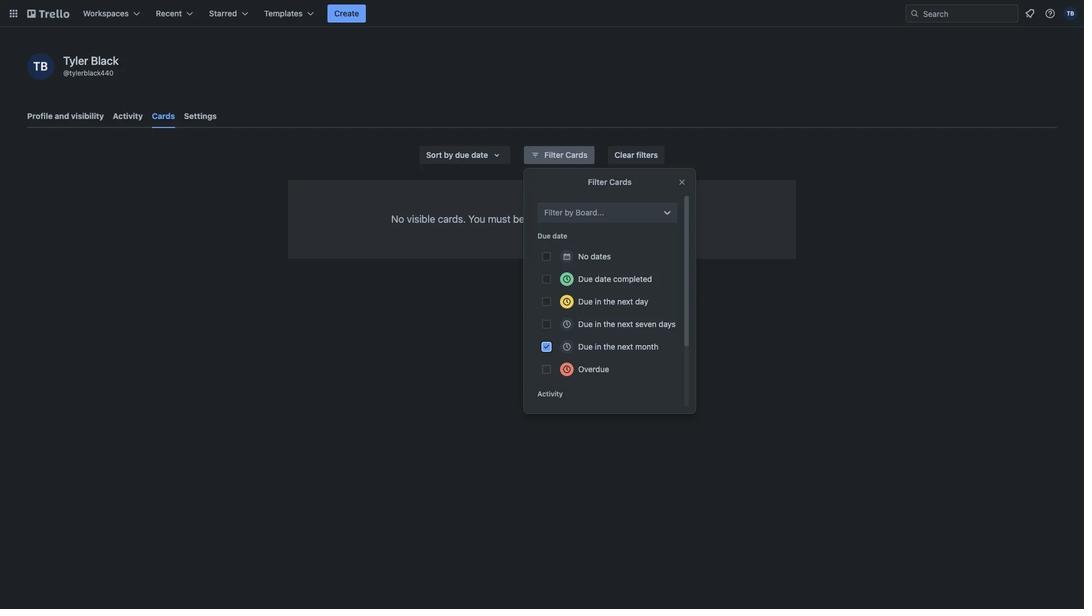 Task type: locate. For each thing, give the bounding box(es) containing it.
1 vertical spatial filter
[[588, 177, 607, 187]]

by inside dropdown button
[[444, 150, 453, 160]]

next left seven
[[617, 320, 633, 329]]

1 vertical spatial next
[[617, 320, 633, 329]]

no
[[391, 213, 404, 225], [578, 252, 589, 261]]

0 vertical spatial no
[[391, 213, 404, 225]]

1 vertical spatial no
[[578, 252, 589, 261]]

in up overdue
[[595, 342, 601, 352]]

cards
[[152, 111, 175, 121], [566, 150, 588, 160], [609, 177, 632, 187]]

0 horizontal spatial date
[[471, 150, 488, 160]]

1 vertical spatial filter cards
[[588, 177, 632, 187]]

activity
[[113, 111, 143, 121], [538, 390, 563, 399]]

filter by board...
[[544, 208, 604, 217]]

1 vertical spatial by
[[565, 208, 574, 217]]

due date
[[538, 232, 567, 241]]

filter cards
[[544, 150, 588, 160], [588, 177, 632, 187]]

0 horizontal spatial cards
[[152, 111, 175, 121]]

be
[[513, 213, 525, 225]]

by
[[444, 150, 453, 160], [565, 208, 574, 217]]

date right due
[[471, 150, 488, 160]]

1 vertical spatial cards
[[566, 150, 588, 160]]

0 vertical spatial next
[[617, 297, 633, 307]]

the
[[604, 297, 615, 307], [604, 320, 615, 329], [604, 342, 615, 352]]

due up overdue
[[578, 342, 593, 352]]

next left day
[[617, 297, 633, 307]]

date for due date completed
[[595, 274, 611, 284]]

3 next from the top
[[617, 342, 633, 352]]

cards down the "clear"
[[609, 177, 632, 187]]

sort
[[426, 150, 442, 160]]

in for due in the next month
[[595, 342, 601, 352]]

1 vertical spatial the
[[604, 320, 615, 329]]

2 in from the top
[[595, 320, 601, 329]]

next left month
[[617, 342, 633, 352]]

in for due in the next day
[[595, 297, 601, 307]]

settings
[[184, 111, 217, 121]]

visible
[[407, 213, 435, 225]]

no left visible
[[391, 213, 404, 225]]

to right it
[[624, 213, 633, 225]]

2 vertical spatial cards
[[609, 177, 632, 187]]

0 horizontal spatial activity
[[113, 111, 143, 121]]

in for due in the next seven days
[[595, 320, 601, 329]]

cards.
[[438, 213, 466, 225]]

recent button
[[149, 5, 200, 23]]

0 horizontal spatial by
[[444, 150, 453, 160]]

to left a at the top right
[[559, 213, 568, 225]]

create button
[[328, 5, 366, 23]]

2 next from the top
[[617, 320, 633, 329]]

2 horizontal spatial date
[[595, 274, 611, 284]]

0 vertical spatial by
[[444, 150, 453, 160]]

recent
[[156, 8, 182, 18]]

1 vertical spatial date
[[553, 232, 567, 241]]

starred
[[209, 8, 237, 18]]

0 vertical spatial date
[[471, 150, 488, 160]]

1 horizontal spatial date
[[553, 232, 567, 241]]

month
[[635, 342, 659, 352]]

filters
[[636, 150, 658, 160]]

date down the no visible cards. you must be added to a card for it to appear here.
[[553, 232, 567, 241]]

cards left the "clear"
[[566, 150, 588, 160]]

date down dates
[[595, 274, 611, 284]]

next
[[617, 297, 633, 307], [617, 320, 633, 329], [617, 342, 633, 352]]

1 horizontal spatial filter cards
[[588, 177, 632, 187]]

due down due in the next day
[[578, 320, 593, 329]]

3 the from the top
[[604, 342, 615, 352]]

2 vertical spatial next
[[617, 342, 633, 352]]

0 horizontal spatial filter cards
[[544, 150, 588, 160]]

1 in from the top
[[595, 297, 601, 307]]

due for due in the next month
[[578, 342, 593, 352]]

due down the no visible cards. you must be added to a card for it to appear here.
[[538, 232, 551, 241]]

cards inside button
[[566, 150, 588, 160]]

0 horizontal spatial no
[[391, 213, 404, 225]]

2 vertical spatial the
[[604, 342, 615, 352]]

@
[[63, 69, 69, 77]]

tyler black (tylerblack440) image
[[27, 53, 54, 80]]

0 vertical spatial cards
[[152, 111, 175, 121]]

1 horizontal spatial cards
[[566, 150, 588, 160]]

0 vertical spatial filter cards
[[544, 150, 588, 160]]

cards right activity link
[[152, 111, 175, 121]]

due
[[538, 232, 551, 241], [578, 274, 593, 284], [578, 297, 593, 307], [578, 320, 593, 329], [578, 342, 593, 352]]

1 the from the top
[[604, 297, 615, 307]]

due for due in the next day
[[578, 297, 593, 307]]

due in the next month
[[578, 342, 659, 352]]

date
[[471, 150, 488, 160], [553, 232, 567, 241], [595, 274, 611, 284]]

no for no visible cards. you must be added to a card for it to appear here.
[[391, 213, 404, 225]]

primary element
[[0, 0, 1084, 27]]

cards link
[[152, 106, 175, 128]]

board...
[[576, 208, 604, 217]]

2 vertical spatial in
[[595, 342, 601, 352]]

by left due
[[444, 150, 453, 160]]

1 vertical spatial in
[[595, 320, 601, 329]]

no left dates
[[578, 252, 589, 261]]

0 vertical spatial the
[[604, 297, 615, 307]]

next for seven
[[617, 320, 633, 329]]

0 horizontal spatial to
[[559, 213, 568, 225]]

1 horizontal spatial activity
[[538, 390, 563, 399]]

day
[[635, 297, 648, 307]]

3 in from the top
[[595, 342, 601, 352]]

dates
[[591, 252, 611, 261]]

filter cards button
[[524, 146, 594, 164]]

here.
[[670, 213, 693, 225]]

by left card
[[565, 208, 574, 217]]

card
[[578, 213, 598, 225]]

in
[[595, 297, 601, 307], [595, 320, 601, 329], [595, 342, 601, 352]]

by for sort
[[444, 150, 453, 160]]

for
[[601, 213, 613, 225]]

due down 'no dates'
[[578, 274, 593, 284]]

the up overdue
[[604, 342, 615, 352]]

tyler black (tylerblack440) image
[[1064, 7, 1077, 20]]

in down due date completed
[[595, 297, 601, 307]]

the for seven
[[604, 320, 615, 329]]

0 vertical spatial filter
[[544, 150, 564, 160]]

2 to from the left
[[624, 213, 633, 225]]

in down due in the next day
[[595, 320, 601, 329]]

to
[[559, 213, 568, 225], [624, 213, 633, 225]]

1 horizontal spatial by
[[565, 208, 574, 217]]

1 next from the top
[[617, 297, 633, 307]]

date inside dropdown button
[[471, 150, 488, 160]]

tyler black @ tylerblack440
[[63, 54, 119, 77]]

0 vertical spatial in
[[595, 297, 601, 307]]

1 horizontal spatial no
[[578, 252, 589, 261]]

next for day
[[617, 297, 633, 307]]

the down due in the next day
[[604, 320, 615, 329]]

filter
[[544, 150, 564, 160], [588, 177, 607, 187], [544, 208, 563, 217]]

2 the from the top
[[604, 320, 615, 329]]

1 horizontal spatial to
[[624, 213, 633, 225]]

filter inside button
[[544, 150, 564, 160]]

profile
[[27, 111, 53, 121]]

completed
[[613, 274, 652, 284]]

due down due date completed
[[578, 297, 593, 307]]

due
[[455, 150, 469, 160]]

the down due date completed
[[604, 297, 615, 307]]

due for due date completed
[[578, 274, 593, 284]]

2 vertical spatial date
[[595, 274, 611, 284]]



Task type: vqa. For each thing, say whether or not it's contained in the screenshot.
Recent POPUP BUTTON
yes



Task type: describe. For each thing, give the bounding box(es) containing it.
due in the next day
[[578, 297, 648, 307]]

tylerblack440
[[69, 69, 114, 77]]

added
[[527, 213, 556, 225]]

due in the next seven days
[[578, 320, 676, 329]]

settings link
[[184, 106, 217, 126]]

0 vertical spatial activity
[[113, 111, 143, 121]]

days
[[659, 320, 676, 329]]

sort by due date button
[[419, 146, 511, 164]]

tyler
[[63, 54, 88, 67]]

create
[[334, 8, 359, 18]]

1 vertical spatial activity
[[538, 390, 563, 399]]

due for due in the next seven days
[[578, 320, 593, 329]]

the for month
[[604, 342, 615, 352]]

clear
[[615, 150, 634, 160]]

no dates
[[578, 252, 611, 261]]

you
[[468, 213, 485, 225]]

it
[[616, 213, 622, 225]]

sort by due date
[[426, 150, 488, 160]]

starred button
[[202, 5, 255, 23]]

back to home image
[[27, 5, 69, 23]]

profile and visibility link
[[27, 106, 104, 126]]

Search field
[[919, 5, 1018, 22]]

no visible cards. you must be added to a card for it to appear here.
[[391, 213, 693, 225]]

and
[[55, 111, 69, 121]]

the for day
[[604, 297, 615, 307]]

seven
[[635, 320, 657, 329]]

by for filter
[[565, 208, 574, 217]]

search image
[[910, 9, 919, 18]]

0 notifications image
[[1023, 7, 1037, 20]]

profile and visibility
[[27, 111, 104, 121]]

open information menu image
[[1045, 8, 1056, 19]]

close popover image
[[678, 178, 687, 187]]

overdue
[[578, 365, 609, 374]]

templates button
[[257, 5, 321, 23]]

visibility
[[71, 111, 104, 121]]

a
[[570, 213, 576, 225]]

filter cards inside button
[[544, 150, 588, 160]]

no for no dates
[[578, 252, 589, 261]]

clear filters
[[615, 150, 658, 160]]

black
[[91, 54, 119, 67]]

activity link
[[113, 106, 143, 126]]

date for due date
[[553, 232, 567, 241]]

next for month
[[617, 342, 633, 352]]

workspaces button
[[76, 5, 147, 23]]

templates
[[264, 8, 303, 18]]

1 to from the left
[[559, 213, 568, 225]]

due for due date
[[538, 232, 551, 241]]

due date completed
[[578, 274, 652, 284]]

2 vertical spatial filter
[[544, 208, 563, 217]]

appear
[[636, 213, 667, 225]]

workspaces
[[83, 8, 129, 18]]

clear filters button
[[608, 146, 665, 164]]

2 horizontal spatial cards
[[609, 177, 632, 187]]

must
[[488, 213, 511, 225]]



